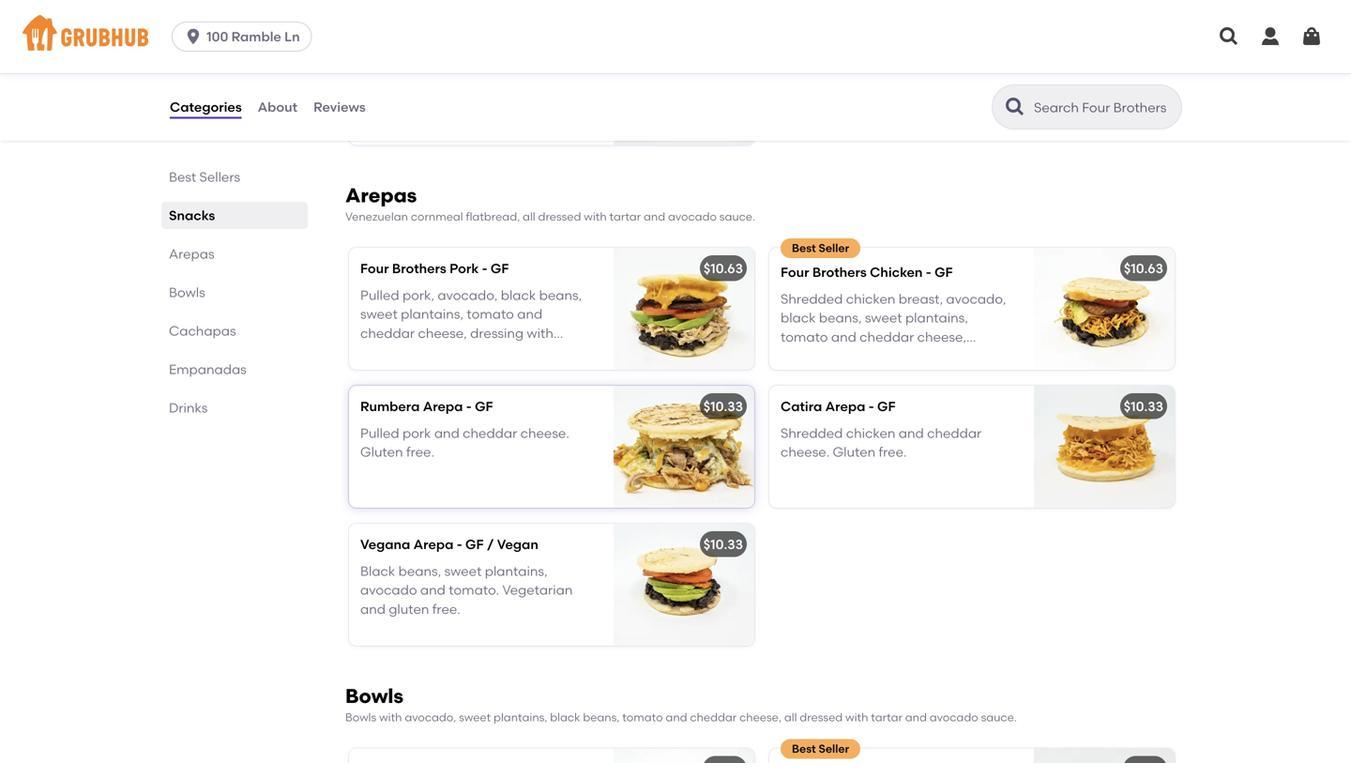 Task type: locate. For each thing, give the bounding box(es) containing it.
1 horizontal spatial garlic
[[491, 344, 527, 360]]

pulled left pork,
[[360, 287, 399, 303]]

tomato up catira
[[781, 329, 828, 345]]

1 vertical spatial seller
[[819, 742, 850, 755]]

avocado, for bowls
[[405, 710, 456, 724]]

with
[[533, 81, 560, 97], [584, 210, 607, 223], [527, 325, 554, 341], [837, 348, 864, 364], [379, 710, 402, 724], [846, 710, 869, 724]]

1 vertical spatial shredded
[[781, 425, 843, 441]]

$10.33 for black beans, sweet plantains, avocado and tomato. vegetarian and gluten free.
[[704, 536, 743, 552]]

gluten for shredded
[[833, 444, 876, 460]]

1 vertical spatial bowls
[[345, 684, 404, 708]]

0 horizontal spatial dressed
[[538, 210, 581, 223]]

1 best seller from the top
[[792, 241, 850, 255]]

0 vertical spatial tomato
[[467, 306, 514, 322]]

sauce. inside bowls bowls with avocado, sweet plantains, black beans, tomato and cheddar cheese, all dressed with tartar and avocado sauce.
[[981, 710, 1017, 724]]

1 vertical spatial dressed
[[800, 710, 843, 724]]

free. inside 'shredded chicken and cheddar cheese. gluten free.'
[[879, 444, 907, 460]]

1 vertical spatial cheese.
[[781, 444, 830, 460]]

free.
[[406, 444, 434, 460], [879, 444, 907, 460], [432, 601, 461, 617]]

gluten down pork
[[360, 444, 403, 460]]

1 vertical spatial arepas
[[169, 246, 215, 262]]

pulled inside pulled pork and cheddar cheese. gluten free.
[[360, 425, 399, 441]]

1 vertical spatial all
[[784, 710, 797, 724]]

0 horizontal spatial cheese,
[[418, 325, 467, 341]]

sauce. inside shredded chicken breast, avocado, black beans, sweet plantains, tomato and cheddar cheese, dressing with avocado sauce and garlic sauce.
[[820, 367, 862, 383]]

rumbera arepa - gf
[[360, 398, 493, 414]]

best seller
[[792, 241, 850, 255], [792, 742, 850, 755]]

1 horizontal spatial black
[[550, 710, 580, 724]]

breast,
[[899, 291, 943, 307]]

free. down catira arepa - gf
[[879, 444, 907, 460]]

2 horizontal spatial black
[[781, 310, 816, 326]]

1 horizontal spatial gluten
[[833, 444, 876, 460]]

2 gluten from the left
[[833, 444, 876, 460]]

gf up 'shredded chicken and cheddar cheese. gluten free.'
[[878, 398, 896, 414]]

beans, up the chicken bowl - gf image
[[583, 710, 620, 724]]

- left /
[[457, 536, 462, 552]]

arepas down snacks
[[169, 246, 215, 262]]

black inside bowls bowls with avocado, sweet plantains, black beans, tomato and cheddar cheese, all dressed with tartar and avocado sauce.
[[550, 710, 580, 724]]

seller for bowls
[[819, 742, 850, 755]]

chicken
[[870, 264, 923, 280]]

drinks
[[169, 400, 208, 416]]

1 gluten from the left
[[360, 444, 403, 460]]

very
[[386, 81, 413, 97]]

1 horizontal spatial four
[[781, 264, 809, 280]]

venezuelan inside arepas venezuelan cornmeal flatbread, all dressed with tartar and avocado sauce.
[[345, 210, 408, 223]]

avocado up the 'rumbera'
[[360, 344, 417, 360]]

brothers for pork,
[[392, 260, 446, 276]]

best for bowls
[[792, 742, 816, 755]]

tomato
[[467, 306, 514, 322], [781, 329, 828, 345], [622, 710, 663, 724]]

cheese, for bowls
[[740, 710, 782, 724]]

2 best seller from the top
[[792, 742, 850, 755]]

catira arepa - gf
[[781, 398, 896, 414]]

sweet inside black beans, sweet plantains, avocado and tomato. vegetarian and gluten free.
[[444, 563, 482, 579]]

chicken inside shredded chicken breast, avocado, black beans, sweet plantains, tomato and cheddar cheese, dressing with avocado sauce and garlic sauce.
[[846, 291, 896, 307]]

0 horizontal spatial brothers
[[392, 260, 446, 276]]

seller inside button
[[819, 742, 850, 755]]

0 horizontal spatial svg image
[[1218, 25, 1241, 48]]

best seller inside button
[[792, 742, 850, 755]]

gf
[[491, 260, 509, 276], [935, 264, 953, 280], [475, 398, 493, 414], [878, 398, 896, 414], [466, 536, 484, 552]]

100
[[207, 29, 228, 45]]

four for four brothers pork - gf
[[360, 260, 389, 276]]

cheddar
[[360, 325, 415, 341], [860, 329, 914, 345], [463, 425, 517, 441], [927, 425, 982, 441], [690, 710, 737, 724]]

avocado
[[668, 210, 717, 223], [360, 344, 417, 360], [867, 348, 924, 364], [360, 582, 417, 598], [930, 710, 979, 724]]

venezuelan up very
[[360, 62, 434, 78]]

1 horizontal spatial $10.63
[[1124, 260, 1164, 276]]

cornmeal
[[411, 210, 463, 223]]

pulled inside pulled pork, avocado, black beans, sweet plantains, tomato and cheddar cheese, dressing with avocado sauce and garlic sauce.
[[360, 287, 399, 303]]

arepas up cornmeal on the top of page
[[345, 184, 417, 208]]

sauce
[[400, 100, 438, 116], [420, 344, 459, 360], [927, 348, 966, 364]]

arepa for beans,
[[414, 536, 454, 552]]

gf up pulled pork and cheddar cheese. gluten free.
[[475, 398, 493, 414]]

seller for arepas
[[819, 241, 850, 255]]

0 horizontal spatial all
[[523, 210, 536, 223]]

1 vertical spatial chicken
[[846, 425, 896, 441]]

dressing down pork
[[470, 325, 524, 341]]

venezuelan inside venezuelan cheese sticks wrapped in a very thin dough served with garlic sauce on the side.
[[360, 62, 434, 78]]

avocado, inside bowls bowls with avocado, sweet plantains, black beans, tomato and cheddar cheese, all dressed with tartar and avocado sauce.
[[405, 710, 456, 724]]

cheese, down breast, at right
[[918, 329, 967, 345]]

arepa right vegana
[[414, 536, 454, 552]]

venezuelan
[[360, 62, 434, 78], [345, 210, 408, 223]]

100 ramble ln button
[[172, 22, 320, 52]]

0 horizontal spatial gluten
[[360, 444, 403, 460]]

black
[[501, 287, 536, 303], [781, 310, 816, 326], [550, 710, 580, 724]]

plantains, inside bowls bowls with avocado, sweet plantains, black beans, tomato and cheddar cheese, all dressed with tartar and avocado sauce.
[[494, 710, 548, 724]]

pulled
[[360, 287, 399, 303], [360, 425, 399, 441]]

gluten inside 'shredded chicken and cheddar cheese. gluten free.'
[[833, 444, 876, 460]]

tomato inside shredded chicken breast, avocado, black beans, sweet plantains, tomato and cheddar cheese, dressing with avocado sauce and garlic sauce.
[[781, 329, 828, 345]]

0 horizontal spatial garlic
[[360, 100, 397, 116]]

dressing up catira
[[781, 348, 834, 364]]

2 svg image from the left
[[1301, 25, 1323, 48]]

avocado, inside shredded chicken breast, avocado, black beans, sweet plantains, tomato and cheddar cheese, dressing with avocado sauce and garlic sauce.
[[946, 291, 1007, 307]]

venezuelan left cornmeal on the top of page
[[345, 210, 408, 223]]

2 horizontal spatial cheese,
[[918, 329, 967, 345]]

tomato up the chicken bowl - gf image
[[622, 710, 663, 724]]

0 vertical spatial arepas
[[345, 184, 417, 208]]

tomato for bowls
[[622, 710, 663, 724]]

0 vertical spatial best seller
[[792, 241, 850, 255]]

avocado up four brothers pork - gf image
[[668, 210, 717, 223]]

0 vertical spatial garlic
[[360, 100, 397, 116]]

tomato inside pulled pork, avocado, black beans, sweet plantains, tomato and cheddar cheese, dressing with avocado sauce and garlic sauce.
[[467, 306, 514, 322]]

brothers left the chicken
[[813, 264, 867, 280]]

cheese. inside 'shredded chicken and cheddar cheese. gluten free.'
[[781, 444, 830, 460]]

in
[[360, 81, 372, 97]]

0 vertical spatial shredded
[[781, 291, 843, 307]]

rumbera arepa - gf image
[[614, 386, 755, 508]]

gf right pork
[[491, 260, 509, 276]]

0 vertical spatial seller
[[819, 241, 850, 255]]

bowls bowls with avocado, sweet plantains, black beans, tomato and cheddar cheese, all dressed with tartar and avocado sauce.
[[345, 684, 1017, 724]]

tequenos (5 pcs) image
[[614, 23, 755, 145]]

1 vertical spatial black
[[781, 310, 816, 326]]

brothers for chicken
[[813, 264, 867, 280]]

best seller button
[[770, 739, 1175, 763]]

avocado inside bowls bowls with avocado, sweet plantains, black beans, tomato and cheddar cheese, all dressed with tartar and avocado sauce.
[[930, 710, 979, 724]]

chicken
[[846, 291, 896, 307], [846, 425, 896, 441]]

best inside button
[[792, 742, 816, 755]]

1 horizontal spatial tomato
[[622, 710, 663, 724]]

and
[[644, 210, 666, 223], [517, 306, 543, 322], [831, 329, 857, 345], [462, 344, 487, 360], [969, 348, 994, 364], [434, 425, 460, 441], [899, 425, 924, 441], [420, 582, 446, 598], [360, 601, 386, 617], [666, 710, 688, 724], [905, 710, 927, 724]]

garlic inside pulled pork, avocado, black beans, sweet plantains, tomato and cheddar cheese, dressing with avocado sauce and garlic sauce.
[[491, 344, 527, 360]]

and inside arepas venezuelan cornmeal flatbread, all dressed with tartar and avocado sauce.
[[644, 210, 666, 223]]

shredded
[[781, 291, 843, 307], [781, 425, 843, 441]]

sauce down breast, at right
[[927, 348, 966, 364]]

1 chicken from the top
[[846, 291, 896, 307]]

free. down pork
[[406, 444, 434, 460]]

arepas for arepas
[[169, 246, 215, 262]]

sauce up rumbera arepa - gf
[[420, 344, 459, 360]]

cheese,
[[418, 325, 467, 341], [918, 329, 967, 345], [740, 710, 782, 724]]

2 horizontal spatial tomato
[[781, 329, 828, 345]]

gluten
[[360, 444, 403, 460], [833, 444, 876, 460]]

0 vertical spatial bowls
[[169, 284, 205, 300]]

1 vertical spatial garlic
[[491, 344, 527, 360]]

chicken inside 'shredded chicken and cheddar cheese. gluten free.'
[[846, 425, 896, 441]]

best
[[169, 169, 196, 185], [792, 241, 816, 255], [792, 742, 816, 755]]

avocado down breast, at right
[[867, 348, 924, 364]]

arepa
[[423, 398, 463, 414], [826, 398, 866, 414], [414, 536, 454, 552]]

1 horizontal spatial all
[[784, 710, 797, 724]]

brothers up pork,
[[392, 260, 446, 276]]

vegan
[[497, 536, 539, 552]]

0 horizontal spatial $10.63
[[704, 260, 743, 276]]

avocado inside black beans, sweet plantains, avocado and tomato. vegetarian and gluten free.
[[360, 582, 417, 598]]

dressing
[[470, 325, 524, 341], [781, 348, 834, 364]]

dough
[[443, 81, 485, 97]]

tartar
[[610, 210, 641, 223], [871, 710, 903, 724]]

dressed inside arepas venezuelan cornmeal flatbread, all dressed with tartar and avocado sauce.
[[538, 210, 581, 223]]

1 horizontal spatial svg image
[[1301, 25, 1323, 48]]

arepas inside arepas venezuelan cornmeal flatbread, all dressed with tartar and avocado sauce.
[[345, 184, 417, 208]]

cheddar inside bowls bowls with avocado, sweet plantains, black beans, tomato and cheddar cheese, all dressed with tartar and avocado sauce.
[[690, 710, 737, 724]]

search icon image
[[1004, 96, 1027, 118]]

sweet
[[360, 306, 398, 322], [865, 310, 902, 326], [444, 563, 482, 579], [459, 710, 491, 724]]

gluten inside pulled pork and cheddar cheese. gluten free.
[[360, 444, 403, 460]]

0 vertical spatial venezuelan
[[360, 62, 434, 78]]

garlic inside venezuelan cheese sticks wrapped in a very thin dough served with garlic sauce on the side.
[[360, 100, 397, 116]]

shredded chicken and cheddar cheese. gluten free.
[[781, 425, 982, 460]]

avocado, inside pulled pork, avocado, black beans, sweet plantains, tomato and cheddar cheese, dressing with avocado sauce and garlic sauce.
[[438, 287, 498, 303]]

2 seller from the top
[[819, 742, 850, 755]]

1 pulled from the top
[[360, 287, 399, 303]]

2 chicken from the top
[[846, 425, 896, 441]]

sauce down thin
[[400, 100, 438, 116]]

1 vertical spatial venezuelan
[[345, 210, 408, 223]]

bowls
[[169, 284, 205, 300], [345, 684, 404, 708], [345, 710, 377, 724]]

2 vertical spatial black
[[550, 710, 580, 724]]

- up 'shredded chicken and cheddar cheese. gluten free.'
[[869, 398, 874, 414]]

1 vertical spatial best
[[792, 241, 816, 255]]

1 horizontal spatial brothers
[[813, 264, 867, 280]]

cheese, up the chicken bowl - gf image
[[740, 710, 782, 724]]

beans,
[[539, 287, 582, 303], [819, 310, 862, 326], [399, 563, 441, 579], [583, 710, 620, 724]]

tomato down pork
[[467, 306, 514, 322]]

1 horizontal spatial svg image
[[1260, 25, 1282, 48]]

- up breast, at right
[[926, 264, 932, 280]]

cheese, inside pulled pork, avocado, black beans, sweet plantains, tomato and cheddar cheese, dressing with avocado sauce and garlic sauce.
[[418, 325, 467, 341]]

sauce inside shredded chicken breast, avocado, black beans, sweet plantains, tomato and cheddar cheese, dressing with avocado sauce and garlic sauce.
[[927, 348, 966, 364]]

brothers
[[392, 260, 446, 276], [813, 264, 867, 280]]

cheese, down pork,
[[418, 325, 467, 341]]

100 ramble ln
[[207, 29, 300, 45]]

0 horizontal spatial cheese.
[[521, 425, 569, 441]]

0 vertical spatial pulled
[[360, 287, 399, 303]]

2 pulled from the top
[[360, 425, 399, 441]]

gluten for pulled
[[360, 444, 403, 460]]

0 horizontal spatial svg image
[[184, 27, 203, 46]]

with inside pulled pork, avocado, black beans, sweet plantains, tomato and cheddar cheese, dressing with avocado sauce and garlic sauce.
[[527, 325, 554, 341]]

2 shredded from the top
[[781, 425, 843, 441]]

four brothers chicken - gf image
[[1034, 248, 1175, 370]]

beans, down "four brothers chicken - gf"
[[819, 310, 862, 326]]

cheese, for shredded
[[918, 329, 967, 345]]

- for vegana arepa - gf / vegan
[[457, 536, 462, 552]]

pulled for pulled pork, avocado, black beans, sweet plantains, tomato and cheddar cheese, dressing with avocado sauce and garlic sauce.
[[360, 287, 399, 303]]

/
[[487, 536, 494, 552]]

1 shredded from the top
[[781, 291, 843, 307]]

tomato inside bowls bowls with avocado, sweet plantains, black beans, tomato and cheddar cheese, all dressed with tartar and avocado sauce.
[[622, 710, 663, 724]]

pork bowl - gf image
[[1034, 748, 1175, 763]]

seller
[[819, 241, 850, 255], [819, 742, 850, 755]]

1 horizontal spatial arepas
[[345, 184, 417, 208]]

shredded inside 'shredded chicken and cheddar cheese. gluten free.'
[[781, 425, 843, 441]]

shredded down catira
[[781, 425, 843, 441]]

1 vertical spatial tomato
[[781, 329, 828, 345]]

shredded inside shredded chicken breast, avocado, black beans, sweet plantains, tomato and cheddar cheese, dressing with avocado sauce and garlic sauce.
[[781, 291, 843, 307]]

a
[[375, 81, 383, 97]]

dressed
[[538, 210, 581, 223], [800, 710, 843, 724]]

four brothers chicken - gf
[[781, 264, 953, 280]]

chicken for free.
[[846, 425, 896, 441]]

arepas venezuelan cornmeal flatbread, all dressed with tartar and avocado sauce.
[[345, 184, 755, 223]]

1 horizontal spatial cheese,
[[740, 710, 782, 724]]

pulled down the 'rumbera'
[[360, 425, 399, 441]]

arepas
[[345, 184, 417, 208], [169, 246, 215, 262]]

1 horizontal spatial cheese.
[[781, 444, 830, 460]]

0 horizontal spatial black
[[501, 287, 536, 303]]

1 seller from the top
[[819, 241, 850, 255]]

gluten down catira arepa - gf
[[833, 444, 876, 460]]

four
[[360, 260, 389, 276], [781, 264, 809, 280]]

cheese, inside shredded chicken breast, avocado, black beans, sweet plantains, tomato and cheddar cheese, dressing with avocado sauce and garlic sauce.
[[918, 329, 967, 345]]

venezuelan cheese sticks wrapped in a very thin dough served with garlic sauce on the side.
[[360, 62, 582, 116]]

avocado, for shredded
[[946, 291, 1007, 307]]

0 vertical spatial cheese.
[[521, 425, 569, 441]]

1 vertical spatial best seller
[[792, 742, 850, 755]]

black inside shredded chicken breast, avocado, black beans, sweet plantains, tomato and cheddar cheese, dressing with avocado sauce and garlic sauce.
[[781, 310, 816, 326]]

dressed inside bowls bowls with avocado, sweet plantains, black beans, tomato and cheddar cheese, all dressed with tartar and avocado sauce.
[[800, 710, 843, 724]]

shredded for cheese.
[[781, 425, 843, 441]]

1 vertical spatial tartar
[[871, 710, 903, 724]]

cheddar inside pulled pork, avocado, black beans, sweet plantains, tomato and cheddar cheese, dressing with avocado sauce and garlic sauce.
[[360, 325, 415, 341]]

1 horizontal spatial dressed
[[800, 710, 843, 724]]

$10.63
[[704, 260, 743, 276], [1124, 260, 1164, 276]]

cheese. inside pulled pork and cheddar cheese. gluten free.
[[521, 425, 569, 441]]

0 horizontal spatial dressing
[[470, 325, 524, 341]]

beans, up gluten
[[399, 563, 441, 579]]

avocado up best seller button
[[930, 710, 979, 724]]

0 horizontal spatial arepas
[[169, 246, 215, 262]]

ln
[[285, 29, 300, 45]]

cheddar inside 'shredded chicken and cheddar cheese. gluten free.'
[[927, 425, 982, 441]]

0 vertical spatial dressing
[[470, 325, 524, 341]]

free. for chicken
[[879, 444, 907, 460]]

beans, down arepas venezuelan cornmeal flatbread, all dressed with tartar and avocado sauce.
[[539, 287, 582, 303]]

svg image
[[1260, 25, 1282, 48], [184, 27, 203, 46]]

avocado inside shredded chicken breast, avocado, black beans, sweet plantains, tomato and cheddar cheese, dressing with avocado sauce and garlic sauce.
[[867, 348, 924, 364]]

0 horizontal spatial tomato
[[467, 306, 514, 322]]

chicken down "four brothers chicken - gf"
[[846, 291, 896, 307]]

avocado,
[[438, 287, 498, 303], [946, 291, 1007, 307], [405, 710, 456, 724]]

0 horizontal spatial four
[[360, 260, 389, 276]]

dressing inside shredded chicken breast, avocado, black beans, sweet plantains, tomato and cheddar cheese, dressing with avocado sauce and garlic sauce.
[[781, 348, 834, 364]]

chicken down catira arepa - gf
[[846, 425, 896, 441]]

best for arepas
[[792, 241, 816, 255]]

2 vertical spatial tomato
[[622, 710, 663, 724]]

0 vertical spatial dressed
[[538, 210, 581, 223]]

black beans, sweet plantains, avocado and tomato. vegetarian and gluten free.
[[360, 563, 573, 617]]

cheese.
[[521, 425, 569, 441], [781, 444, 830, 460]]

gf for vegana arepa - gf / vegan
[[466, 536, 484, 552]]

$10.33
[[704, 398, 743, 414], [1124, 398, 1164, 414], [704, 536, 743, 552]]

0 vertical spatial chicken
[[846, 291, 896, 307]]

all
[[523, 210, 536, 223], [784, 710, 797, 724]]

shredded down "four brothers chicken - gf"
[[781, 291, 843, 307]]

0 vertical spatial black
[[501, 287, 536, 303]]

0 vertical spatial tartar
[[610, 210, 641, 223]]

- up pulled pork and cheddar cheese. gluten free.
[[466, 398, 472, 414]]

2 horizontal spatial garlic
[[781, 367, 817, 383]]

garlic
[[360, 100, 397, 116], [491, 344, 527, 360], [781, 367, 817, 383]]

svg image
[[1218, 25, 1241, 48], [1301, 25, 1323, 48]]

1 horizontal spatial tartar
[[871, 710, 903, 724]]

best seller for bowls
[[792, 742, 850, 755]]

-
[[482, 260, 488, 276], [926, 264, 932, 280], [466, 398, 472, 414], [869, 398, 874, 414], [457, 536, 462, 552]]

gf up breast, at right
[[935, 264, 953, 280]]

arepa up pork
[[423, 398, 463, 414]]

black inside pulled pork, avocado, black beans, sweet plantains, tomato and cheddar cheese, dressing with avocado sauce and garlic sauce.
[[501, 287, 536, 303]]

arepa right catira
[[826, 398, 866, 414]]

best sellers
[[169, 169, 240, 185]]

1 vertical spatial dressing
[[781, 348, 834, 364]]

gf left /
[[466, 536, 484, 552]]

cheese, inside bowls bowls with avocado, sweet plantains, black beans, tomato and cheddar cheese, all dressed with tartar and avocado sauce.
[[740, 710, 782, 724]]

free. down tomato.
[[432, 601, 461, 617]]

with inside shredded chicken breast, avocado, black beans, sweet plantains, tomato and cheddar cheese, dressing with avocado sauce and garlic sauce.
[[837, 348, 864, 364]]

plantains, inside pulled pork, avocado, black beans, sweet plantains, tomato and cheddar cheese, dressing with avocado sauce and garlic sauce.
[[401, 306, 464, 322]]

free. inside pulled pork and cheddar cheese. gluten free.
[[406, 444, 434, 460]]

2 $10.63 from the left
[[1124, 260, 1164, 276]]

plantains,
[[401, 306, 464, 322], [906, 310, 968, 326], [485, 563, 548, 579], [494, 710, 548, 724]]

0 horizontal spatial tartar
[[610, 210, 641, 223]]

categories
[[170, 99, 242, 115]]

1 vertical spatial pulled
[[360, 425, 399, 441]]

1 horizontal spatial dressing
[[781, 348, 834, 364]]

2 vertical spatial garlic
[[781, 367, 817, 383]]

plantains, inside black beans, sweet plantains, avocado and tomato. vegetarian and gluten free.
[[485, 563, 548, 579]]

avocado down black
[[360, 582, 417, 598]]

wrapped
[[524, 62, 582, 78]]

sweet inside shredded chicken breast, avocado, black beans, sweet plantains, tomato and cheddar cheese, dressing with avocado sauce and garlic sauce.
[[865, 310, 902, 326]]

2 vertical spatial best
[[792, 742, 816, 755]]

gluten
[[389, 601, 429, 617]]

sauce.
[[720, 210, 755, 223], [530, 344, 572, 360], [820, 367, 862, 383], [981, 710, 1017, 724]]

pulled pork, avocado, black beans, sweet plantains, tomato and cheddar cheese, dressing with avocado sauce and garlic sauce.
[[360, 287, 582, 360]]

bowls for bowls
[[169, 284, 205, 300]]

cheddar inside pulled pork and cheddar cheese. gluten free.
[[463, 425, 517, 441]]

Search Four Brothers search field
[[1032, 99, 1176, 116]]

0 vertical spatial all
[[523, 210, 536, 223]]



Task type: describe. For each thing, give the bounding box(es) containing it.
avocado inside pulled pork, avocado, black beans, sweet plantains, tomato and cheddar cheese, dressing with avocado sauce and garlic sauce.
[[360, 344, 417, 360]]

tomato for shredded
[[781, 329, 828, 345]]

sweet inside bowls bowls with avocado, sweet plantains, black beans, tomato and cheddar cheese, all dressed with tartar and avocado sauce.
[[459, 710, 491, 724]]

rumbera
[[360, 398, 420, 414]]

sauce inside pulled pork, avocado, black beans, sweet plantains, tomato and cheddar cheese, dressing with avocado sauce and garlic sauce.
[[420, 344, 459, 360]]

cachapas
[[169, 323, 236, 339]]

empanadas
[[169, 361, 247, 377]]

about
[[258, 99, 298, 115]]

1 $10.63 from the left
[[704, 260, 743, 276]]

four for four brothers chicken - gf
[[781, 264, 809, 280]]

cheese. for pulled pork and cheddar cheese. gluten free.
[[521, 425, 569, 441]]

all inside bowls bowls with avocado, sweet plantains, black beans, tomato and cheddar cheese, all dressed with tartar and avocado sauce.
[[784, 710, 797, 724]]

sweet inside pulled pork, avocado, black beans, sweet plantains, tomato and cheddar cheese, dressing with avocado sauce and garlic sauce.
[[360, 306, 398, 322]]

beans, inside pulled pork, avocado, black beans, sweet plantains, tomato and cheddar cheese, dressing with avocado sauce and garlic sauce.
[[539, 287, 582, 303]]

free. for pork
[[406, 444, 434, 460]]

free. inside black beans, sweet plantains, avocado and tomato. vegetarian and gluten free.
[[432, 601, 461, 617]]

gf for catira arepa - gf
[[878, 398, 896, 414]]

sauce inside venezuelan cheese sticks wrapped in a very thin dough served with garlic sauce on the side.
[[400, 100, 438, 116]]

beans, inside black beans, sweet plantains, avocado and tomato. vegetarian and gluten free.
[[399, 563, 441, 579]]

served
[[488, 81, 530, 97]]

cheese. for shredded chicken and cheddar cheese. gluten free.
[[781, 444, 830, 460]]

four brothers pork - gf
[[360, 260, 509, 276]]

0 vertical spatial best
[[169, 169, 196, 185]]

- right pork
[[482, 260, 488, 276]]

and inside 'shredded chicken and cheddar cheese. gluten free.'
[[899, 425, 924, 441]]

arepa for chicken
[[826, 398, 866, 414]]

1 svg image from the left
[[1218, 25, 1241, 48]]

the
[[461, 100, 482, 116]]

vegana arepa - gf / vegan image
[[614, 524, 755, 646]]

tartar inside arepas venezuelan cornmeal flatbread, all dressed with tartar and avocado sauce.
[[610, 210, 641, 223]]

pork,
[[403, 287, 435, 303]]

ramble
[[231, 29, 281, 45]]

sellers
[[199, 169, 240, 185]]

arepa for pork
[[423, 398, 463, 414]]

dressing inside pulled pork, avocado, black beans, sweet plantains, tomato and cheddar cheese, dressing with avocado sauce and garlic sauce.
[[470, 325, 524, 341]]

sauce. inside arepas venezuelan cornmeal flatbread, all dressed with tartar and avocado sauce.
[[720, 210, 755, 223]]

sticks
[[486, 62, 521, 78]]

- for catira arepa - gf
[[869, 398, 874, 414]]

flatbread,
[[466, 210, 520, 223]]

plantains, inside shredded chicken breast, avocado, black beans, sweet plantains, tomato and cheddar cheese, dressing with avocado sauce and garlic sauce.
[[906, 310, 968, 326]]

tartar inside bowls bowls with avocado, sweet plantains, black beans, tomato and cheddar cheese, all dressed with tartar and avocado sauce.
[[871, 710, 903, 724]]

and inside pulled pork and cheddar cheese. gluten free.
[[434, 425, 460, 441]]

reviews button
[[313, 73, 367, 141]]

on
[[441, 100, 458, 116]]

venezuelan cheese sticks wrapped in a very thin dough served with garlic sauce on the side. button
[[349, 23, 755, 145]]

pulled pork and cheddar cheese. gluten free.
[[360, 425, 569, 460]]

thin
[[416, 81, 440, 97]]

categories button
[[169, 73, 243, 141]]

about button
[[257, 73, 299, 141]]

main navigation navigation
[[0, 0, 1351, 73]]

four brothers pork - gf image
[[614, 248, 755, 370]]

$10.33 for shredded chicken and cheddar cheese. gluten free.
[[1124, 398, 1164, 414]]

pork
[[403, 425, 431, 441]]

arepas for arepas venezuelan cornmeal flatbread, all dressed with tartar and avocado sauce.
[[345, 184, 417, 208]]

reviews
[[314, 99, 366, 115]]

tomato.
[[449, 582, 499, 598]]

side.
[[485, 100, 514, 116]]

vegana
[[360, 536, 410, 552]]

pulled for pulled pork and cheddar cheese. gluten free.
[[360, 425, 399, 441]]

gf for rumbera arepa - gf
[[475, 398, 493, 414]]

2 vertical spatial bowls
[[345, 710, 377, 724]]

beans, inside shredded chicken breast, avocado, black beans, sweet plantains, tomato and cheddar cheese, dressing with avocado sauce and garlic sauce.
[[819, 310, 862, 326]]

garlic inside shredded chicken breast, avocado, black beans, sweet plantains, tomato and cheddar cheese, dressing with avocado sauce and garlic sauce.
[[781, 367, 817, 383]]

with inside arepas venezuelan cornmeal flatbread, all dressed with tartar and avocado sauce.
[[584, 210, 607, 223]]

shredded for black
[[781, 291, 843, 307]]

with inside venezuelan cheese sticks wrapped in a very thin dough served with garlic sauce on the side.
[[533, 81, 560, 97]]

$10.33 for pulled pork and cheddar cheese. gluten free.
[[704, 398, 743, 414]]

cheese
[[437, 62, 483, 78]]

avocado inside arepas venezuelan cornmeal flatbread, all dressed with tartar and avocado sauce.
[[668, 210, 717, 223]]

chicken bowl - gf image
[[614, 748, 755, 763]]

- for rumbera arepa - gf
[[466, 398, 472, 414]]

cheddar inside shredded chicken breast, avocado, black beans, sweet plantains, tomato and cheddar cheese, dressing with avocado sauce and garlic sauce.
[[860, 329, 914, 345]]

catira
[[781, 398, 822, 414]]

snacks
[[169, 207, 215, 223]]

shredded chicken breast, avocado, black beans, sweet plantains, tomato and cheddar cheese, dressing with avocado sauce and garlic sauce.
[[781, 291, 1007, 383]]

vegetarian
[[502, 582, 573, 598]]

chicken for sweet
[[846, 291, 896, 307]]

pork
[[450, 260, 479, 276]]

all inside arepas venezuelan cornmeal flatbread, all dressed with tartar and avocado sauce.
[[523, 210, 536, 223]]

beans, inside bowls bowls with avocado, sweet plantains, black beans, tomato and cheddar cheese, all dressed with tartar and avocado sauce.
[[583, 710, 620, 724]]

sauce. inside pulled pork, avocado, black beans, sweet plantains, tomato and cheddar cheese, dressing with avocado sauce and garlic sauce.
[[530, 344, 572, 360]]

vegana arepa - gf / vegan
[[360, 536, 539, 552]]

best seller for arepas
[[792, 241, 850, 255]]

black
[[360, 563, 395, 579]]

bowls for bowls bowls with avocado, sweet plantains, black beans, tomato and cheddar cheese, all dressed with tartar and avocado sauce.
[[345, 684, 404, 708]]

svg image inside 100 ramble ln button
[[184, 27, 203, 46]]

catira arepa - gf image
[[1034, 386, 1175, 508]]



Task type: vqa. For each thing, say whether or not it's contained in the screenshot.
very at the left top
yes



